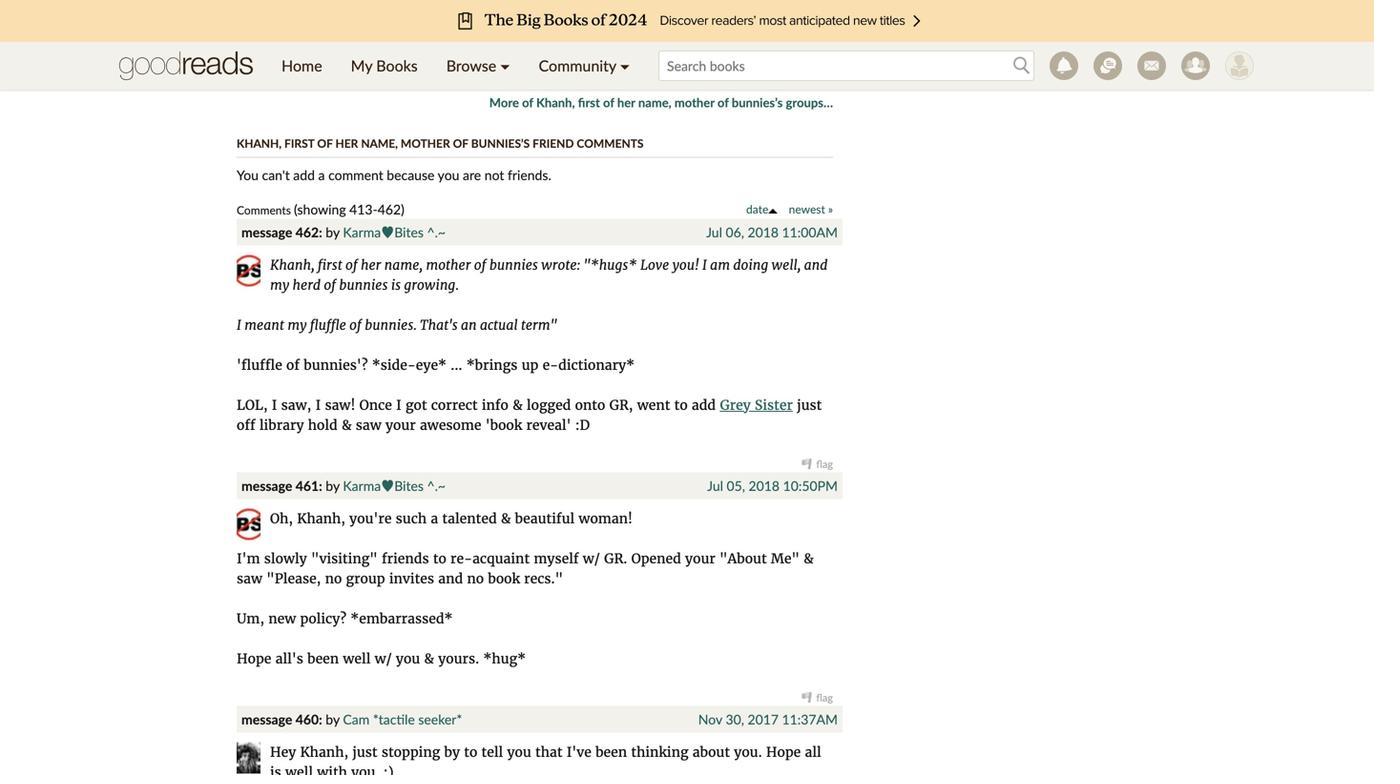 Task type: locate. For each thing, give the bounding box(es) containing it.
0 vertical spatial ^.~
[[427, 224, 446, 240]]

cam *tactile seeker* image
[[237, 743, 261, 774]]

community ▾
[[539, 56, 630, 75]]

^.~ for to
[[427, 478, 446, 494]]

karma♥bites ^.~ image left oh,
[[237, 509, 261, 540]]

1 ^.~ from the top
[[427, 224, 446, 240]]

comment
[[328, 167, 383, 183]]

hope left all
[[766, 744, 801, 761]]

2 no from the left
[[467, 571, 484, 588]]

bunnies's
[[732, 95, 783, 110], [471, 136, 530, 150]]

0 vertical spatial 2018
[[748, 224, 779, 240]]

flag up '11:37am'
[[816, 692, 833, 705]]

nov 30, 2017 11:37am
[[698, 712, 838, 728]]

jul for gr.
[[707, 478, 723, 494]]

2018
[[748, 224, 779, 240], [749, 478, 780, 494]]

2 vertical spatial name,
[[384, 257, 423, 274]]

3 message from the top
[[241, 712, 292, 728]]

2 message from the top
[[241, 478, 292, 494]]

2 ^.~ from the top
[[427, 478, 446, 494]]

0 horizontal spatial w/
[[375, 651, 392, 668]]

0 vertical spatial name,
[[638, 95, 672, 110]]

w/ left gr.
[[583, 551, 600, 568]]

0 vertical spatial saw
[[356, 417, 382, 434]]

hope left the all's
[[237, 651, 271, 668]]

flag link up 10:50pm at the bottom right of page
[[802, 458, 833, 471]]

my inside khanh, first of her name, mother of bunnies wrote: "*hugs* love you! i am doing well, and my herd of bunnies is growing.
[[270, 277, 289, 294]]

by right the 462:
[[326, 224, 340, 240]]

khanh, down 461:
[[297, 510, 345, 528]]

no down re-
[[467, 571, 484, 588]]

little
[[518, 56, 540, 70]]

comments down can't
[[237, 203, 291, 217]]

message 462: by karma♥bites ^.~
[[241, 224, 446, 240]]

1 horizontal spatial add
[[692, 397, 716, 414]]

saw inside "i'm slowly "visiting" friends to re-acquaint myself w/ gr. opened your "about me" & saw "please, no group invites and no book recs.""
[[237, 571, 262, 588]]

bunnies's up not
[[471, 136, 530, 150]]

book
[[488, 571, 520, 588]]

grey
[[720, 397, 751, 414]]

0 horizontal spatial gift
[[351, 37, 371, 53]]

0 vertical spatial ...more
[[445, 10, 479, 24]]

members
[[471, 39, 518, 53]]

flag up 10:50pm at the bottom right of page
[[816, 458, 833, 471]]

0 horizontal spatial your
[[386, 417, 416, 434]]

a
[[509, 56, 515, 70], [318, 167, 325, 183], [431, 510, 438, 528]]

bunnies left wrote:
[[489, 257, 538, 274]]

1 vertical spatial is
[[270, 764, 281, 776]]

just inside just off library hold & saw your awesome 'book reveal' :d
[[797, 397, 822, 414]]

first up can't
[[284, 136, 314, 150]]

07:09am
[[660, 39, 708, 53]]

1 vertical spatial you.
[[351, 764, 379, 776]]

...more link down fun
[[438, 73, 472, 87]]

jul 06, 2018 11:00am
[[706, 224, 838, 240]]

0 vertical spatial bunnies
[[489, 257, 538, 274]]

gift down '07:09am'
[[682, 56, 698, 70]]

message for 'fluffle
[[241, 224, 292, 240]]

karma♥bites up you're
[[343, 478, 424, 494]]

1 vertical spatial saw
[[237, 571, 262, 588]]

to left tell at the left bottom of page
[[464, 744, 477, 761]]

bunnies up bunnies.
[[339, 277, 388, 294]]

well,
[[772, 257, 801, 274]]

her down **ebook**
[[617, 95, 635, 110]]

by for 460:
[[326, 712, 340, 728]]

jul for dictionary*
[[706, 224, 722, 240]]

a left the "little"
[[509, 56, 515, 70]]

first up herd
[[318, 257, 342, 274]]

1 vertical spatial well
[[285, 764, 313, 776]]

well down um, new policy? *embarrassed*
[[343, 651, 371, 668]]

w/ inside "i'm slowly "visiting" friends to re-acquaint myself w/ gr. opened your "about me" & saw "please, no group invites and no book recs.""
[[583, 551, 600, 568]]

ruby anderson image
[[1225, 52, 1254, 80]]

1 vertical spatial a
[[318, 167, 325, 183]]

is inside hey khanh, just stopping by to tell you that i've been thinking about you. hope all is well with you. :)
[[270, 764, 281, 776]]

first inside khanh, first of her name, mother of bunnies wrote: "*hugs* love you! i am doing well, and my herd of bunnies is growing.
[[318, 257, 342, 274]]

you. down 30,
[[734, 744, 762, 761]]

karma♥bites ^.~ image
[[237, 255, 261, 287], [237, 509, 261, 540]]

i left got
[[396, 397, 402, 414]]

season
[[582, 56, 617, 70]]

message for i'm
[[241, 478, 292, 494]]

i up hold
[[315, 397, 321, 414]]

2 flag link from the top
[[802, 692, 833, 705]]

i up must
[[342, 56, 345, 70]]

to right the went
[[674, 397, 688, 414]]

0 vertical spatial bunnies's
[[732, 95, 783, 110]]

0 horizontal spatial 05,
[[612, 39, 628, 53]]

mother up because
[[401, 136, 450, 150]]

jan
[[592, 39, 609, 53]]

0 vertical spatial your
[[386, 417, 416, 434]]

woman!
[[579, 510, 633, 528]]

you!
[[672, 257, 699, 274]]

0 vertical spatial and
[[804, 257, 828, 274]]

1 horizontal spatial gift
[[682, 56, 698, 70]]

1 horizontal spatial —
[[520, 39, 530, 53]]

by for 461:
[[326, 478, 340, 494]]

1 horizontal spatial hope
[[766, 744, 801, 761]]

name, down **ebook**
[[638, 95, 672, 110]]

to right fun
[[469, 56, 480, 70]]

1 horizontal spatial and
[[804, 257, 828, 274]]

i
[[342, 56, 345, 70], [702, 257, 707, 274], [237, 317, 241, 334], [272, 397, 277, 414], [315, 397, 321, 414], [396, 397, 402, 414]]

& down saw!
[[342, 417, 352, 434]]

1 vertical spatial karma♥bites ^.~ link
[[343, 478, 446, 494]]

1 vertical spatial your
[[685, 551, 716, 568]]

1 vertical spatial my
[[287, 317, 307, 334]]

a right the such
[[431, 510, 438, 528]]

karma♥bites down '462)'
[[343, 224, 424, 240]]

0 horizontal spatial ▾
[[500, 56, 510, 75]]

the
[[385, 73, 402, 87]]

1 ▾ from the left
[[500, 56, 510, 75]]

1 horizontal spatial exchange!
[[701, 56, 752, 70]]

1 vertical spatial bunnies
[[339, 277, 388, 294]]

1 message from the top
[[241, 224, 292, 240]]

1 vertical spatial 2018
[[749, 478, 780, 494]]

1 vertical spatial ^.~
[[427, 478, 446, 494]]

no down "visiting"
[[325, 571, 342, 588]]

2 vertical spatial first
[[318, 257, 342, 274]]

▾ inside dropdown button
[[500, 56, 510, 75]]

comments (showing 413-462)
[[237, 201, 404, 217]]

*tactile
[[373, 712, 415, 728]]

jul up the "about in the right of the page
[[707, 478, 723, 494]]

1 horizontal spatial is
[[391, 277, 401, 294]]

*side-
[[372, 357, 416, 374]]

message left the 462:
[[241, 224, 292, 240]]

1 flag from the top
[[816, 458, 833, 471]]

can't
[[262, 167, 290, 183]]

just right sister
[[797, 397, 822, 414]]

by down seeker*
[[444, 744, 460, 761]]

i'm
[[237, 551, 260, 568]]

:d
[[575, 417, 590, 434]]

0 vertical spatial first
[[578, 95, 600, 110]]

to left re-
[[433, 551, 446, 568]]

you.
[[734, 744, 762, 761], [351, 764, 379, 776]]

you right tell at the left bottom of page
[[507, 744, 531, 761]]

& right me"
[[804, 551, 814, 568]]

grey sister link
[[720, 397, 793, 414]]

thinking
[[631, 744, 689, 761]]

1 vertical spatial been
[[596, 744, 627, 761]]

exchange! left in
[[701, 56, 752, 70]]

▾ down members at top left
[[500, 56, 510, 75]]

1 horizontal spatial saw
[[356, 417, 382, 434]]

name, inside khanh, first of her name, mother of bunnies wrote: "*hugs* love you! i am doing well, and my herd of bunnies is growing.
[[384, 257, 423, 274]]

notifications image
[[1050, 52, 1078, 80]]

0 horizontal spatial hope
[[237, 651, 271, 668]]

— up be
[[436, 39, 445, 53]]

▾ for browse ▾
[[500, 56, 510, 75]]

^.~ up the oh, khanh, you're such a talented & beautiful woman!
[[427, 478, 446, 494]]

10:50pm
[[783, 478, 838, 494]]

comments right friend
[[577, 136, 644, 150]]

new
[[268, 611, 296, 628]]

you down *embarrassed* at the left bottom of the page
[[396, 651, 420, 668]]

first for khanh, first of her name, mother of bunnies's friend comments
[[284, 136, 314, 150]]

0 horizontal spatial and
[[438, 571, 463, 588]]

...more up 784 in the left top of the page
[[445, 10, 479, 24]]

a left comment
[[318, 167, 325, 183]]

0 horizontal spatial —
[[436, 39, 445, 53]]

khanh, up with
[[300, 744, 348, 761]]

2 vertical spatial a
[[431, 510, 438, 528]]

my left herd
[[270, 277, 289, 294]]

karma♥bites ^.~ link down '462)'
[[343, 224, 446, 240]]

&
[[513, 397, 523, 414], [342, 417, 352, 434], [501, 510, 511, 528], [804, 551, 814, 568], [424, 651, 434, 668]]

of
[[522, 95, 533, 110], [603, 95, 614, 110], [718, 95, 729, 110], [317, 136, 333, 150], [453, 136, 468, 150], [346, 257, 358, 274], [474, 257, 486, 274], [324, 277, 336, 294], [349, 317, 362, 334], [286, 357, 300, 374]]

0 vertical spatial message
[[241, 224, 292, 240]]

karma♥bites ^.~ image for 'fluffle
[[237, 255, 261, 287]]

and down re-
[[438, 571, 463, 588]]

karma♥bites
[[343, 224, 424, 240], [343, 478, 424, 494]]

06,
[[726, 224, 744, 240]]

it
[[391, 56, 397, 70]]

you
[[300, 73, 319, 87], [438, 167, 459, 183], [396, 651, 420, 668], [507, 744, 531, 761]]

her down message 462: by karma♥bites ^.~
[[361, 257, 381, 274]]

community
[[539, 56, 616, 75]]

2 karma♥bites ^.~ link from the top
[[343, 478, 446, 494]]

0 horizontal spatial exchange!
[[374, 37, 433, 53]]

0 vertical spatial exchange!
[[374, 37, 433, 53]]

0 vertical spatial flag
[[816, 458, 833, 471]]

2 karma♥bites ^.~ image from the top
[[237, 509, 261, 540]]

bunnies's down in
[[732, 95, 783, 110]]

comments inside comments (showing 413-462)
[[237, 203, 291, 217]]

...more link up 784 in the left top of the page
[[445, 10, 479, 24]]

karma♥bites ^.~ link
[[343, 224, 446, 240], [343, 478, 446, 494]]

first for khanh, first of her name, mother of bunnies wrote: "*hugs* love you! i am doing well, and my herd of bunnies is growing.
[[318, 257, 342, 274]]

1 vertical spatial jul
[[707, 478, 723, 494]]

khanh, up herd
[[270, 257, 315, 274]]

info
[[482, 397, 509, 414]]

1 vertical spatial name,
[[361, 136, 398, 150]]

2 vertical spatial her
[[361, 257, 381, 274]]

1 vertical spatial just
[[353, 744, 378, 761]]

saw down the once on the left of the page
[[356, 417, 382, 434]]

her up comment
[[335, 136, 358, 150]]

1 horizontal spatial you.
[[734, 744, 762, 761]]

1 karma♥bites ^.~ image from the top
[[237, 255, 261, 287]]

2 flag from the top
[[816, 692, 833, 705]]

karma♥bites ^.~ image up meant
[[237, 255, 261, 287]]

1 horizontal spatial no
[[467, 571, 484, 588]]

and inside "i'm slowly "visiting" friends to re-acquaint myself w/ gr. opened your "about me" & saw "please, no group invites and no book recs.""
[[438, 571, 463, 588]]

1 flag link from the top
[[802, 458, 833, 471]]

jul left 06,
[[706, 224, 722, 240]]

my left fluffle
[[287, 317, 307, 334]]

0 vertical spatial a
[[509, 56, 515, 70]]

05, inside secret santa gift exchange! — 784 members           — last activity jan 05, 2024 07:09am hi everyone! i thought it would be fun to have a little holiday season **ebook** gift exchange!    in order to participate, you must go to the linked
[[612, 39, 628, 53]]

been
[[307, 651, 339, 668], [596, 744, 627, 761]]

mother up growing.
[[426, 257, 471, 274]]

oh,
[[270, 510, 293, 528]]

0 vertical spatial karma♥bites
[[343, 224, 424, 240]]

i up library
[[272, 397, 277, 414]]

0 vertical spatial you.
[[734, 744, 762, 761]]

her inside khanh, first of her name, mother of bunnies wrote: "*hugs* love you! i am doing well, and my herd of bunnies is growing.
[[361, 257, 381, 274]]

...more for the bottommost ...more link
[[438, 73, 472, 87]]

*embarrassed*
[[351, 611, 453, 628]]

1 karma♥bites from the top
[[343, 224, 424, 240]]

Search for books to add to your shelves search field
[[659, 51, 1035, 81]]

0 vertical spatial flag link
[[802, 458, 833, 471]]

just down cam
[[353, 744, 378, 761]]

2 ▾ from the left
[[620, 56, 630, 75]]

is down the hey
[[270, 764, 281, 776]]

0 horizontal spatial a
[[318, 167, 325, 183]]

thought
[[348, 56, 388, 70]]

gift
[[351, 37, 371, 53], [682, 56, 698, 70]]

well inside hey khanh, just stopping by to tell you that i've been thinking about you. hope all is well with you. :)
[[285, 764, 313, 776]]

mother inside khanh, first of her name, mother of bunnies wrote: "*hugs* love you! i am doing well, and my herd of bunnies is growing.
[[426, 257, 471, 274]]

gift up thought on the left top of page
[[351, 37, 371, 53]]

saw down i'm
[[237, 571, 262, 588]]

menu containing home
[[267, 42, 644, 90]]

05, up the "about in the right of the page
[[727, 478, 745, 494]]

my
[[351, 56, 372, 75]]

0 horizontal spatial saw
[[237, 571, 262, 588]]

1 karma♥bites ^.~ link from the top
[[343, 224, 446, 240]]

my group discussions image
[[1094, 52, 1122, 80]]

lol, i saw, i saw! once i got correct info & logged onto gr, went to add grey sister
[[237, 397, 793, 414]]

flag link up '11:37am'
[[802, 692, 833, 705]]

you down "everyone!"
[[300, 73, 319, 87]]

by right 461:
[[326, 478, 340, 494]]

jul 05, 2018 10:50pm link
[[707, 478, 838, 494]]

1 vertical spatial comments
[[237, 203, 291, 217]]

you. left :)
[[351, 764, 379, 776]]

been right the all's
[[307, 651, 339, 668]]

cam *tactile seeker* link
[[343, 712, 462, 728]]

0 horizontal spatial bunnies
[[339, 277, 388, 294]]

exchange! up it
[[374, 37, 433, 53]]

0 vertical spatial is
[[391, 277, 401, 294]]

1 vertical spatial mother
[[401, 136, 450, 150]]

—
[[436, 39, 445, 53], [520, 39, 530, 53]]

▾ inside popup button
[[620, 56, 630, 75]]

0 horizontal spatial been
[[307, 651, 339, 668]]

0 horizontal spatial first
[[284, 136, 314, 150]]

beautiful
[[515, 510, 575, 528]]

1 horizontal spatial your
[[685, 551, 716, 568]]

i'm slowly "visiting" friends to re-acquaint myself w/ gr. opened your "about me" & saw "please, no group invites and no book recs."
[[237, 551, 814, 588]]

is inside khanh, first of her name, mother of bunnies wrote: "*hugs* love you! i am doing well, and my herd of bunnies is growing.
[[391, 277, 401, 294]]

to right order
[[797, 56, 807, 70]]

0 horizontal spatial bunnies's
[[471, 136, 530, 150]]

1 vertical spatial ...more
[[438, 73, 472, 87]]

0 vertical spatial my
[[270, 277, 289, 294]]

1 vertical spatial 05,
[[727, 478, 745, 494]]

is left growing.
[[391, 277, 401, 294]]

& right talented
[[501, 510, 511, 528]]

group
[[346, 571, 385, 588]]

seeker*
[[418, 712, 462, 728]]

message up oh,
[[241, 478, 292, 494]]

0 vertical spatial jul
[[706, 224, 722, 240]]

▾ for community ▾
[[620, 56, 630, 75]]

karma♥bites ^.~ link up the such
[[343, 478, 446, 494]]

talented
[[442, 510, 497, 528]]

0 horizontal spatial comments
[[237, 203, 291, 217]]

2018 left 10:50pm at the bottom right of page
[[749, 478, 780, 494]]

add left grey
[[692, 397, 716, 414]]

▾
[[500, 56, 510, 75], [620, 56, 630, 75]]

1 vertical spatial first
[[284, 136, 314, 150]]

newest » link
[[789, 202, 833, 216]]

message 460: by cam *tactile seeker*
[[241, 712, 462, 728]]

0 vertical spatial w/
[[583, 551, 600, 568]]

0 horizontal spatial her
[[335, 136, 358, 150]]

0 horizontal spatial you.
[[351, 764, 379, 776]]

2018 down up arrow icon
[[748, 224, 779, 240]]

last
[[532, 39, 550, 53]]

must
[[322, 73, 354, 87]]

^.~ up growing.
[[427, 224, 446, 240]]

menu
[[267, 42, 644, 90]]

1 horizontal spatial her
[[361, 257, 381, 274]]

w/ down *embarrassed* at the left bottom of the page
[[375, 651, 392, 668]]

1 vertical spatial flag link
[[802, 692, 833, 705]]

jul
[[706, 224, 722, 240], [707, 478, 723, 494]]

saw!
[[325, 397, 355, 414]]

khanh, inside hey khanh, just stopping by to tell you that i've been thinking about you. hope all is well with you. :)
[[300, 744, 348, 761]]

...more for the top ...more link
[[445, 10, 479, 24]]

friends
[[382, 551, 429, 568]]

her for khanh, first of her name, mother of bunnies wrote: "*hugs* love you! i am doing well, and my herd of bunnies is growing.
[[361, 257, 381, 274]]

05, right 'jan'
[[612, 39, 628, 53]]

hold
[[308, 417, 338, 434]]

well down the hey
[[285, 764, 313, 776]]

karma♥bites for friends
[[343, 478, 424, 494]]

i left 'am'
[[702, 257, 707, 274]]

karma♥bites for *side-
[[343, 224, 424, 240]]

1 vertical spatial add
[[692, 397, 716, 414]]

message up the hey
[[241, 712, 292, 728]]

khanh, inside more of khanh, first of her name, mother of bunnies's groups… link
[[536, 95, 575, 110]]

1 vertical spatial bunnies's
[[471, 136, 530, 150]]

1 horizontal spatial ▾
[[620, 56, 630, 75]]

1 vertical spatial hope
[[766, 744, 801, 761]]

and
[[804, 257, 828, 274], [438, 571, 463, 588]]

secret santa gift exchange! link
[[275, 37, 436, 53]]

"please,
[[266, 571, 321, 588]]

1 horizontal spatial 05,
[[727, 478, 745, 494]]

friend requests image
[[1181, 52, 1210, 80]]

flag link for 'fluffle of bunnies'? *side-eye* ... *brings up e-dictionary*
[[802, 458, 833, 471]]

secret
[[275, 37, 312, 53]]

0 vertical spatial karma♥bites ^.~ link
[[343, 224, 446, 240]]

1 vertical spatial karma♥bites ^.~ image
[[237, 509, 261, 540]]

wrote:
[[541, 257, 580, 274]]

0 vertical spatial just
[[797, 397, 822, 414]]

0 horizontal spatial add
[[293, 167, 315, 183]]

1 horizontal spatial just
[[797, 397, 822, 414]]

1 horizontal spatial been
[[596, 744, 627, 761]]

...more down fun
[[438, 73, 472, 87]]

you're
[[349, 510, 392, 528]]

with
[[317, 764, 347, 776]]

0 vertical spatial ...more link
[[445, 10, 479, 24]]

first down community ▾ popup button
[[578, 95, 600, 110]]

holiday
[[543, 56, 579, 70]]

0 vertical spatial mother
[[675, 95, 715, 110]]

by left cam
[[326, 712, 340, 728]]

your left the "about in the right of the page
[[685, 551, 716, 568]]

0 vertical spatial comments
[[577, 136, 644, 150]]

2 karma♥bites from the top
[[343, 478, 424, 494]]

gr.
[[604, 551, 627, 568]]

1 vertical spatial gift
[[682, 56, 698, 70]]

1 vertical spatial flag
[[816, 692, 833, 705]]

your down got
[[386, 417, 416, 434]]

hope inside hey khanh, just stopping by to tell you that i've been thinking about you. hope all is well with you. :)
[[766, 744, 801, 761]]

mother
[[675, 95, 715, 110], [401, 136, 450, 150], [426, 257, 471, 274]]



Task type: describe. For each thing, give the bounding box(es) containing it.
2 — from the left
[[520, 39, 530, 53]]

413-
[[349, 201, 378, 217]]

doing
[[733, 257, 768, 274]]

logged
[[527, 397, 571, 414]]

her for khanh, first of her name, mother of bunnies's friend comments
[[335, 136, 358, 150]]

2 horizontal spatial her
[[617, 95, 635, 110]]

activity
[[553, 39, 589, 53]]

you can't add a comment because you are not friends.
[[237, 167, 551, 183]]

just inside hey khanh, just stopping by to tell you that i've been thinking about you. hope all is well with you. :)
[[353, 744, 378, 761]]

1 horizontal spatial a
[[431, 510, 438, 528]]

Search books text field
[[659, 51, 1035, 81]]

library
[[259, 417, 304, 434]]

newest
[[789, 202, 825, 216]]

meant
[[244, 317, 284, 334]]

2018 for 'fluffle of bunnies'? *side-eye* ... *brings up e-dictionary*
[[748, 224, 779, 240]]

you inside secret santa gift exchange! — 784 members           — last activity jan 05, 2024 07:09am hi everyone! i thought it would be fun to have a little holiday season **ebook** gift exchange!    in order to participate, you must go to the linked
[[300, 73, 319, 87]]

by for 462:
[[326, 224, 340, 240]]

order
[[767, 56, 794, 70]]

118708 image
[[241, 37, 265, 59]]

groups…
[[786, 95, 833, 110]]

off
[[237, 417, 255, 434]]

flag for i'm slowly "visiting" friends to re-acquaint myself w/ gr. opened your "about me" & saw "please, no group invites and no book recs."
[[816, 692, 833, 705]]

name, for khanh, first of her name, mother of bunnies's friend comments
[[361, 136, 398, 150]]

been inside hey khanh, just stopping by to tell you that i've been thinking about you. hope all is well with you. :)
[[596, 744, 627, 761]]

"visiting"
[[311, 551, 378, 568]]

saw inside just off library hold & saw your awesome 'book reveal' :d
[[356, 417, 382, 434]]

to inside "i'm slowly "visiting" friends to re-acquaint myself w/ gr. opened your "about me" & saw "please, no group invites and no book recs.""
[[433, 551, 446, 568]]

correct
[[431, 397, 478, 414]]

784
[[448, 39, 468, 53]]

be
[[434, 56, 446, 70]]

khanh, first of her name, mother of bunnies's friend comments
[[237, 136, 644, 150]]

2018 for i'm slowly "visiting" friends to re-acquaint myself w/ gr. opened your "about me" & saw "please, no group invites and no book recs."
[[749, 478, 780, 494]]

bunnies.
[[365, 317, 417, 334]]

0 vertical spatial been
[[307, 651, 339, 668]]

secret santa gift exchange! — 784 members           — last activity jan 05, 2024 07:09am hi everyone! i thought it would be fun to have a little holiday season **ebook** gift exchange!    in order to participate, you must go to the linked
[[241, 37, 807, 87]]

0 vertical spatial hope
[[237, 651, 271, 668]]

karma♥bites ^.~ link for friends
[[343, 478, 446, 494]]

reveal'
[[526, 417, 571, 434]]

saw,
[[281, 397, 311, 414]]

1 — from the left
[[436, 39, 445, 53]]

0 vertical spatial gift
[[351, 37, 371, 53]]

...
[[451, 357, 462, 374]]

message 461: by karma♥bites ^.~
[[241, 478, 446, 494]]

recs."
[[524, 571, 563, 588]]

'book
[[486, 417, 522, 434]]

11:37am
[[782, 712, 838, 728]]

went
[[637, 397, 670, 414]]

herd
[[293, 277, 321, 294]]

462)
[[378, 201, 404, 217]]

& right info
[[513, 397, 523, 414]]

opened
[[631, 551, 681, 568]]

karma♥bites ^.~ image for i'm
[[237, 509, 261, 540]]

stopping
[[382, 744, 440, 761]]

i inside khanh, first of her name, mother of bunnies wrote: "*hugs* love you! i am doing well, and my herd of bunnies is growing.
[[702, 257, 707, 274]]

santa
[[315, 37, 348, 53]]

mother for khanh, first of her name, mother of bunnies's friend comments
[[401, 136, 450, 150]]

all's
[[275, 651, 303, 668]]

slowly
[[264, 551, 307, 568]]

a inside secret santa gift exchange! — 784 members           — last activity jan 05, 2024 07:09am hi everyone! i thought it would be fun to have a little holiday season **ebook** gift exchange!    in order to participate, you must go to the linked
[[509, 56, 515, 70]]

up
[[522, 357, 539, 374]]

name, for khanh, first of her name, mother of bunnies wrote: "*hugs* love you! i am doing well, and my herd of bunnies is growing.
[[384, 257, 423, 274]]

mother inside more of khanh, first of her name, mother of bunnies's groups… link
[[675, 95, 715, 110]]

fun
[[449, 56, 466, 70]]

khanh, inside khanh, first of her name, mother of bunnies wrote: "*hugs* love you! i am doing well, and my herd of bunnies is growing.
[[270, 257, 315, 274]]

**ebook**
[[619, 56, 679, 70]]

an
[[461, 317, 477, 334]]

my books
[[351, 56, 418, 75]]

yours.
[[438, 651, 479, 668]]

khanh, first of her name, mother of bunnies's friend comments link
[[237, 136, 644, 150]]

nov 30, 2017 11:37am link
[[698, 712, 838, 728]]

newest »
[[789, 202, 833, 216]]

1 vertical spatial exchange!
[[701, 56, 752, 70]]

bunnies'?
[[304, 357, 368, 374]]

in
[[755, 56, 764, 70]]

you left are
[[438, 167, 459, 183]]

awesome
[[420, 417, 481, 434]]

and inside khanh, first of her name, mother of bunnies wrote: "*hugs* love you! i am doing well, and my herd of bunnies is growing.
[[804, 257, 828, 274]]

^.~ for eye*
[[427, 224, 446, 240]]

1 horizontal spatial bunnies
[[489, 257, 538, 274]]

participate,
[[241, 73, 298, 87]]

& inside "i'm slowly "visiting" friends to re-acquaint myself w/ gr. opened your "about me" & saw "please, no group invites and no book recs.""
[[804, 551, 814, 568]]

um, new policy? *embarrassed*
[[237, 611, 453, 628]]

browse ▾ button
[[432, 42, 524, 90]]

1 no from the left
[[325, 571, 342, 588]]

community ▾ button
[[524, 42, 644, 90]]

khanh, up you
[[237, 136, 282, 150]]

i left meant
[[237, 317, 241, 334]]

more
[[489, 95, 519, 110]]

inbox image
[[1138, 52, 1166, 80]]

flag link for i'm slowly "visiting" friends to re-acquaint myself w/ gr. opened your "about me" & saw "please, no group invites and no book recs."
[[802, 692, 833, 705]]

your inside "i'm slowly "visiting" friends to re-acquaint myself w/ gr. opened your "about me" & saw "please, no group invites and no book recs.""
[[685, 551, 716, 568]]

& inside just off library hold & saw your awesome 'book reveal' :d
[[342, 417, 352, 434]]

linked
[[405, 73, 435, 87]]

1 vertical spatial ...more link
[[438, 73, 472, 87]]

um,
[[237, 611, 264, 628]]

0 vertical spatial add
[[293, 167, 315, 183]]

flag for 'fluffle of bunnies'? *side-eye* ... *brings up e-dictionary*
[[816, 458, 833, 471]]

that's
[[420, 317, 458, 334]]

karma♥bites ^.~ link for *side-
[[343, 224, 446, 240]]

more of khanh, first of her name, mother of bunnies's groups…
[[489, 95, 833, 110]]

you
[[237, 167, 259, 183]]

you inside hey khanh, just stopping by to tell you that i've been thinking about you. hope all is well with you. :)
[[507, 744, 531, 761]]

i've
[[567, 744, 592, 761]]

i inside secret santa gift exchange! — 784 members           — last activity jan 05, 2024 07:09am hi everyone! i thought it would be fun to have a little holiday season **ebook** gift exchange!    in order to participate, you must go to the linked
[[342, 56, 345, 70]]

dictionary*
[[558, 357, 635, 374]]

30,
[[726, 712, 744, 728]]

2 horizontal spatial first
[[578, 95, 600, 110]]

date link
[[746, 202, 777, 216]]

fluffle
[[310, 317, 346, 334]]

to inside hey khanh, just stopping by to tell you that i've been thinking about you. hope all is well with you. :)
[[464, 744, 477, 761]]

eye*
[[416, 357, 447, 374]]

»
[[828, 202, 833, 216]]

tell
[[482, 744, 503, 761]]

all
[[805, 744, 821, 761]]

:)
[[383, 764, 394, 776]]

hope all's been well w/ you & yours. *hug*
[[237, 651, 526, 668]]

home link
[[267, 42, 337, 90]]

hi
[[275, 56, 286, 70]]

up arrow image
[[769, 209, 777, 214]]

by inside hey khanh, just stopping by to tell you that i've been thinking about you. hope all is well with you. :)
[[444, 744, 460, 761]]

onto
[[575, 397, 605, 414]]

your inside just off library hold & saw your awesome 'book reveal' :d
[[386, 417, 416, 434]]

actual
[[480, 317, 518, 334]]

to right go
[[372, 73, 383, 87]]

2024
[[630, 39, 657, 53]]

& left yours.
[[424, 651, 434, 668]]

oh, khanh, you're such a talented & beautiful woman!
[[270, 510, 633, 528]]

such
[[396, 510, 427, 528]]

0 vertical spatial well
[[343, 651, 371, 668]]

policy?
[[300, 611, 346, 628]]

am
[[710, 257, 730, 274]]

more of khanh, first of her name, mother of bunnies's groups… link
[[489, 94, 833, 111]]

myself
[[534, 551, 579, 568]]

mother for khanh, first of her name, mother of bunnies wrote: "*hugs* love you! i am doing well, and my herd of bunnies is growing.
[[426, 257, 471, 274]]

everyone!
[[289, 56, 339, 70]]

462:
[[296, 224, 322, 240]]



Task type: vqa. For each thing, say whether or not it's contained in the screenshot.
'Caught' at bottom right
no



